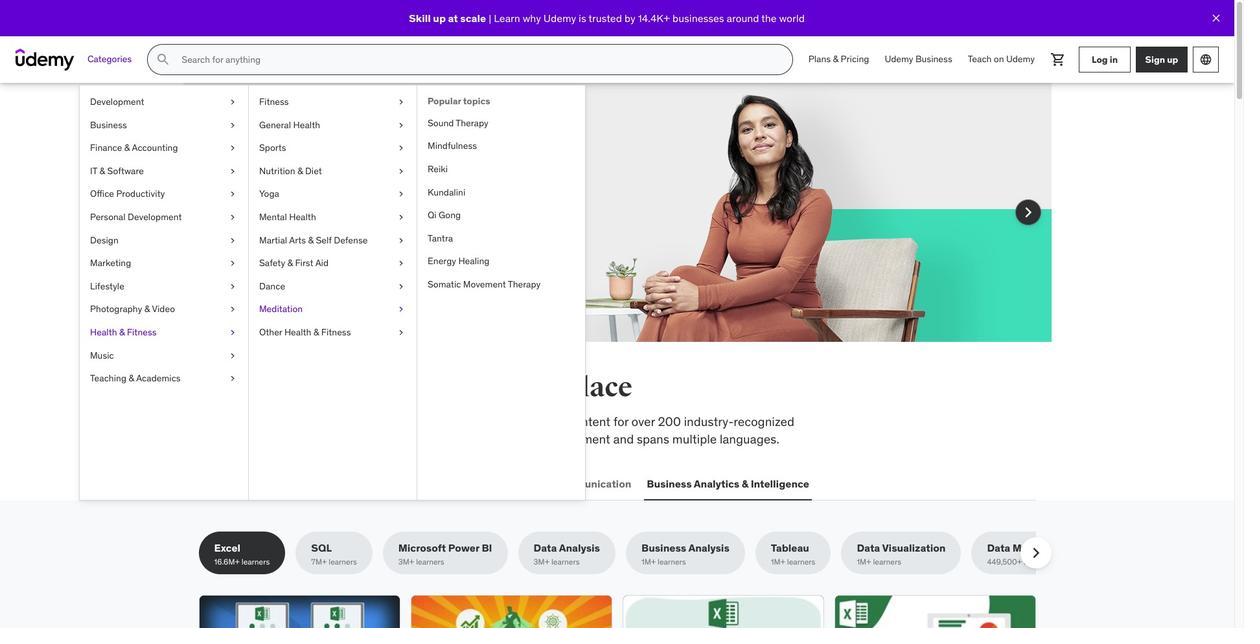 Task type: describe. For each thing, give the bounding box(es) containing it.
martial arts & self defense link
[[249, 229, 417, 252]]

energy healing
[[428, 256, 490, 267]]

excel 16.6m+ learners
[[214, 542, 270, 568]]

prep
[[540, 414, 565, 430]]

3m+ inside data analysis 3m+ learners
[[534, 558, 550, 568]]

0 horizontal spatial in
[[483, 371, 508, 405]]

therapy inside 'link'
[[456, 117, 489, 129]]

skill
[[409, 12, 431, 25]]

general health
[[259, 119, 320, 131]]

and
[[614, 432, 634, 447]]

music link
[[80, 345, 248, 368]]

topics
[[463, 95, 491, 107]]

web development button
[[199, 469, 295, 500]]

business analytics & intelligence button
[[645, 469, 812, 500]]

& left self
[[308, 234, 314, 246]]

sound therapy
[[428, 117, 489, 129]]

1m+ for business analysis
[[642, 558, 656, 568]]

fitness link
[[249, 91, 417, 114]]

health up the music
[[90, 327, 117, 338]]

xsmall image for yoga
[[396, 188, 406, 201]]

dance link
[[249, 275, 417, 298]]

marketing link
[[80, 252, 248, 275]]

development
[[539, 432, 611, 447]]

skill up at scale | learn why udemy is trusted by 14.4k+ businesses around the world
[[409, 12, 805, 25]]

next image for carousel element
[[1018, 202, 1039, 223]]

sign up link
[[1137, 47, 1188, 73]]

reiki
[[428, 163, 448, 175]]

general health link
[[249, 114, 417, 137]]

& down meditation link
[[314, 327, 319, 338]]

sign
[[1146, 54, 1166, 65]]

office productivity link
[[80, 183, 248, 206]]

1 your from the left
[[296, 172, 319, 187]]

web
[[201, 478, 224, 491]]

somatic
[[428, 279, 461, 290]]

personal
[[90, 211, 126, 223]]

office
[[90, 188, 114, 200]]

future).
[[421, 172, 460, 187]]

content
[[568, 414, 611, 430]]

xsmall image for development
[[228, 96, 238, 109]]

data for data modeling
[[988, 542, 1011, 555]]

health for other health & fitness
[[285, 327, 311, 338]]

you for gets
[[439, 139, 476, 167]]

power
[[449, 542, 480, 555]]

sound therapy link
[[418, 112, 585, 135]]

2 horizontal spatial udemy
[[1007, 53, 1035, 65]]

defense
[[334, 234, 368, 246]]

meditation element
[[417, 86, 585, 501]]

categories
[[88, 53, 132, 65]]

xsmall image for health & fitness
[[228, 327, 238, 339]]

xsmall image for design
[[228, 234, 238, 247]]

other
[[259, 327, 282, 338]]

spans
[[637, 432, 670, 447]]

business for business
[[90, 119, 127, 131]]

our
[[276, 432, 294, 447]]

yoga
[[259, 188, 279, 200]]

health for mental health
[[289, 211, 316, 223]]

& for pricing
[[833, 53, 839, 65]]

well-
[[393, 432, 420, 447]]

tableau 1m+ learners
[[771, 542, 816, 568]]

xsmall image for personal development
[[228, 211, 238, 224]]

covering critical workplace skills to technical topics, including prep content for over 200 industry-recognized certifications, our catalog supports well-rounded professional development and spans multiple languages.
[[199, 414, 795, 447]]

photography & video
[[90, 304, 175, 315]]

udemy business
[[885, 53, 953, 65]]

self
[[316, 234, 332, 246]]

xsmall image for music
[[228, 350, 238, 362]]

somatic movement therapy link
[[418, 274, 585, 297]]

learners inside data analysis 3m+ learners
[[552, 558, 580, 568]]

to
[[381, 414, 392, 430]]

mindfulness link
[[418, 135, 585, 158]]

one
[[513, 371, 560, 405]]

xsmall image for other health & fitness
[[396, 327, 406, 339]]

bi
[[482, 542, 492, 555]]

log in
[[1092, 54, 1118, 65]]

learners inside data visualization 1m+ learners
[[874, 558, 902, 568]]

1 horizontal spatial therapy
[[508, 279, 541, 290]]

lifestyle
[[90, 281, 124, 292]]

workplace
[[291, 414, 347, 430]]

tantra
[[428, 233, 453, 244]]

photography & video link
[[80, 298, 248, 322]]

teach on udemy link
[[961, 44, 1043, 75]]

finance
[[90, 142, 122, 154]]

xsmall image for martial arts & self defense
[[396, 234, 406, 247]]

why
[[523, 12, 541, 25]]

gets
[[391, 139, 435, 167]]

1 horizontal spatial udemy
[[885, 53, 914, 65]]

you for skills
[[364, 371, 410, 405]]

present
[[322, 172, 365, 187]]

0 vertical spatial development
[[90, 96, 144, 108]]

health for general health
[[293, 119, 320, 131]]

skills
[[245, 172, 275, 187]]

log
[[1092, 54, 1108, 65]]

& for accounting
[[124, 142, 130, 154]]

xsmall image for business
[[228, 119, 238, 132]]

& for software
[[100, 165, 105, 177]]

learning that gets you skills for your present (and your future). get started with us.
[[245, 139, 483, 205]]

first
[[295, 257, 314, 269]]

accounting
[[132, 142, 178, 154]]

xsmall image for it & software
[[228, 165, 238, 178]]

music
[[90, 350, 114, 361]]

tantra link
[[418, 227, 585, 250]]

0 horizontal spatial udemy
[[544, 12, 576, 25]]

productivity
[[116, 188, 165, 200]]

xsmall image for lifestyle
[[228, 281, 238, 293]]

& for fitness
[[119, 327, 125, 338]]

data for data analysis
[[534, 542, 557, 555]]

multiple
[[673, 432, 717, 447]]

trusted
[[589, 12, 622, 25]]

shopping cart with 0 items image
[[1051, 52, 1066, 67]]

teaching & academics link
[[80, 368, 248, 391]]

1 horizontal spatial fitness
[[259, 96, 289, 108]]

finance & accounting link
[[80, 137, 248, 160]]

up for skill
[[433, 12, 446, 25]]

0 horizontal spatial the
[[242, 371, 283, 405]]

tableau
[[771, 542, 810, 555]]

xsmall image for nutrition & diet
[[396, 165, 406, 178]]

at
[[448, 12, 458, 25]]

udemy image
[[16, 49, 75, 71]]

mindfulness
[[428, 140, 477, 152]]

popular
[[428, 95, 461, 107]]

world
[[780, 12, 805, 25]]

learners inside excel 16.6m+ learners
[[242, 558, 270, 568]]

3m+ inside microsoft power bi 3m+ learners
[[399, 558, 414, 568]]

choose a language image
[[1200, 53, 1213, 66]]

by
[[625, 12, 636, 25]]

catalog
[[297, 432, 338, 447]]

& for academics
[[129, 373, 134, 385]]

xsmall image for safety & first aid
[[396, 257, 406, 270]]

need
[[415, 371, 478, 405]]

close image
[[1210, 12, 1223, 25]]

xsmall image for marketing
[[228, 257, 238, 270]]



Task type: vqa. For each thing, say whether or not it's contained in the screenshot.


Task type: locate. For each thing, give the bounding box(es) containing it.
1 horizontal spatial the
[[762, 12, 777, 25]]

fitness up general
[[259, 96, 289, 108]]

around
[[727, 12, 760, 25]]

it & software link
[[80, 160, 248, 183]]

& inside button
[[742, 478, 749, 491]]

1 data from the left
[[534, 542, 557, 555]]

energy
[[428, 256, 456, 267]]

design link
[[80, 229, 248, 252]]

general
[[259, 119, 291, 131]]

xsmall image inside lifestyle link
[[228, 281, 238, 293]]

& right finance
[[124, 142, 130, 154]]

xsmall image left sports
[[228, 142, 238, 155]]

up right sign
[[1168, 54, 1179, 65]]

0 vertical spatial therapy
[[456, 117, 489, 129]]

health & fitness
[[90, 327, 157, 338]]

1 vertical spatial the
[[242, 371, 283, 405]]

1m+ inside data visualization 1m+ learners
[[857, 558, 872, 568]]

xsmall image inside sports link
[[396, 142, 406, 155]]

xsmall image left martial on the left of the page
[[228, 234, 238, 247]]

fitness down meditation link
[[321, 327, 351, 338]]

learners inside tableau 1m+ learners
[[788, 558, 816, 568]]

& inside "link"
[[124, 142, 130, 154]]

up left at
[[433, 12, 446, 25]]

xsmall image inside fitness link
[[396, 96, 406, 109]]

xsmall image inside dance link
[[396, 281, 406, 293]]

you down sound therapy
[[439, 139, 476, 167]]

7 learners from the left
[[874, 558, 902, 568]]

& right plans
[[833, 53, 839, 65]]

xsmall image left mental
[[228, 211, 238, 224]]

Search for anything text field
[[179, 49, 777, 71]]

skills
[[288, 371, 359, 405], [350, 414, 378, 430]]

gong
[[439, 210, 461, 221]]

0 horizontal spatial data
[[534, 542, 557, 555]]

0 horizontal spatial 3m+
[[399, 558, 414, 568]]

xsmall image for finance & accounting
[[228, 142, 238, 155]]

business analytics & intelligence
[[647, 478, 810, 491]]

1 vertical spatial skills
[[350, 414, 378, 430]]

xsmall image inside martial arts & self defense link
[[396, 234, 406, 247]]

covering
[[199, 414, 248, 430]]

xsmall image left the qi
[[396, 211, 406, 224]]

on
[[994, 53, 1005, 65]]

next image for topic filters element
[[1026, 543, 1047, 564]]

2 learners from the left
[[329, 558, 357, 568]]

udemy right pricing at right
[[885, 53, 914, 65]]

reiki link
[[418, 158, 585, 181]]

microsoft
[[399, 542, 446, 555]]

& left the video
[[144, 304, 150, 315]]

learners inside business analysis 1m+ learners
[[658, 558, 686, 568]]

over
[[632, 414, 655, 430]]

xsmall image for general health
[[396, 119, 406, 132]]

meditation link
[[249, 298, 417, 322]]

& for first
[[288, 257, 293, 269]]

xsmall image for office productivity
[[228, 188, 238, 201]]

1 vertical spatial therapy
[[508, 279, 541, 290]]

& right analytics
[[742, 478, 749, 491]]

leadership
[[402, 478, 457, 491]]

for up and
[[614, 414, 629, 430]]

next image inside topic filters element
[[1026, 543, 1047, 564]]

& left 'diet'
[[298, 165, 303, 177]]

xsmall image for meditation
[[396, 304, 406, 316]]

your right (and on the left top of the page
[[394, 172, 418, 187]]

1 horizontal spatial up
[[1168, 54, 1179, 65]]

the up critical
[[242, 371, 283, 405]]

energy healing link
[[418, 250, 585, 274]]

xsmall image inside nutrition & diet link
[[396, 165, 406, 178]]

xsmall image for fitness
[[396, 96, 406, 109]]

business link
[[80, 114, 248, 137]]

nutrition
[[259, 165, 295, 177]]

2 vertical spatial development
[[226, 478, 292, 491]]

xsmall image
[[228, 96, 238, 109], [396, 96, 406, 109], [396, 119, 406, 132], [396, 142, 406, 155], [228, 165, 238, 178], [396, 165, 406, 178], [396, 188, 406, 201], [396, 234, 406, 247], [396, 257, 406, 270], [228, 281, 238, 293], [396, 304, 406, 316], [228, 327, 238, 339], [396, 327, 406, 339]]

photography
[[90, 304, 142, 315]]

1 horizontal spatial in
[[1110, 54, 1118, 65]]

the left world
[[762, 12, 777, 25]]

analytics
[[694, 478, 740, 491]]

xsmall image inside yoga link
[[396, 188, 406, 201]]

pricing
[[841, 53, 870, 65]]

1 1m+ from the left
[[642, 558, 656, 568]]

udemy left is
[[544, 12, 576, 25]]

development down categories dropdown button
[[90, 96, 144, 108]]

yoga link
[[249, 183, 417, 206]]

you inside learning that gets you skills for your present (and your future). get started with us.
[[439, 139, 476, 167]]

learning
[[245, 139, 340, 167]]

data left visualization at the right
[[857, 542, 881, 555]]

business
[[916, 53, 953, 65], [90, 119, 127, 131], [647, 478, 692, 491], [642, 542, 687, 555]]

skills up workplace at left
[[288, 371, 359, 405]]

in inside 'log in' link
[[1110, 54, 1118, 65]]

0 horizontal spatial fitness
[[127, 327, 157, 338]]

1 vertical spatial development
[[128, 211, 182, 223]]

1 3m+ from the left
[[399, 558, 414, 568]]

business for business analysis 1m+ learners
[[642, 542, 687, 555]]

0 vertical spatial skills
[[288, 371, 359, 405]]

xsmall image inside meditation link
[[396, 304, 406, 316]]

udemy right on at the top of the page
[[1007, 53, 1035, 65]]

& right teaching
[[129, 373, 134, 385]]

&
[[833, 53, 839, 65], [124, 142, 130, 154], [100, 165, 105, 177], [298, 165, 303, 177], [308, 234, 314, 246], [288, 257, 293, 269], [144, 304, 150, 315], [119, 327, 125, 338], [314, 327, 319, 338], [129, 373, 134, 385], [742, 478, 749, 491]]

development link
[[80, 91, 248, 114]]

|
[[489, 12, 492, 25]]

business inside button
[[647, 478, 692, 491]]

xsmall image inside health & fitness link
[[228, 327, 238, 339]]

xsmall image inside personal development link
[[228, 211, 238, 224]]

& right it
[[100, 165, 105, 177]]

2 1m+ from the left
[[771, 558, 786, 568]]

data right bi
[[534, 542, 557, 555]]

xsmall image left general
[[228, 119, 238, 132]]

5 learners from the left
[[658, 558, 686, 568]]

xsmall image for sports
[[396, 142, 406, 155]]

0 vertical spatial you
[[439, 139, 476, 167]]

xsmall image inside the photography & video "link"
[[228, 304, 238, 316]]

1m+ inside business analysis 1m+ learners
[[642, 558, 656, 568]]

communication
[[553, 478, 632, 491]]

xsmall image up all
[[228, 350, 238, 362]]

health & fitness link
[[80, 322, 248, 345]]

0 vertical spatial for
[[278, 172, 293, 187]]

personal development
[[90, 211, 182, 223]]

in right log
[[1110, 54, 1118, 65]]

your up with
[[296, 172, 319, 187]]

0 horizontal spatial analysis
[[559, 542, 600, 555]]

development down 'office productivity' link
[[128, 211, 182, 223]]

1 vertical spatial you
[[364, 371, 410, 405]]

1 horizontal spatial 3m+
[[534, 558, 550, 568]]

teaching & academics
[[90, 373, 181, 385]]

learn
[[494, 12, 520, 25]]

up inside sign up "link"
[[1168, 54, 1179, 65]]

0 horizontal spatial therapy
[[456, 117, 489, 129]]

excel
[[214, 542, 241, 555]]

xsmall image inside other health & fitness link
[[396, 327, 406, 339]]

& inside "link"
[[144, 304, 150, 315]]

with
[[288, 189, 311, 205]]

skills inside "covering critical workplace skills to technical topics, including prep content for over 200 industry-recognized certifications, our catalog supports well-rounded professional development and spans multiple languages."
[[350, 414, 378, 430]]

0 horizontal spatial you
[[364, 371, 410, 405]]

business analysis 1m+ learners
[[642, 542, 730, 568]]

business for business analytics & intelligence
[[647, 478, 692, 491]]

xsmall image left started
[[228, 188, 238, 201]]

analysis inside business analysis 1m+ learners
[[689, 542, 730, 555]]

0 vertical spatial up
[[433, 12, 446, 25]]

data up 449,500+
[[988, 542, 1011, 555]]

xsmall image left somatic on the top left of the page
[[396, 281, 406, 293]]

topic filters element
[[199, 532, 1075, 575]]

xsmall image inside mental health link
[[396, 211, 406, 224]]

aid
[[315, 257, 329, 269]]

lifestyle link
[[80, 275, 248, 298]]

2 data from the left
[[857, 542, 881, 555]]

0 horizontal spatial your
[[296, 172, 319, 187]]

skills up supports
[[350, 414, 378, 430]]

1 vertical spatial next image
[[1026, 543, 1047, 564]]

development right web
[[226, 478, 292, 491]]

all
[[199, 371, 237, 405]]

professional
[[468, 432, 536, 447]]

next image
[[1018, 202, 1039, 223], [1026, 543, 1047, 564]]

data inside data visualization 1m+ learners
[[857, 542, 881, 555]]

1 vertical spatial in
[[483, 371, 508, 405]]

nutrition & diet link
[[249, 160, 417, 183]]

health up "learning"
[[293, 119, 320, 131]]

& for diet
[[298, 165, 303, 177]]

development for web
[[226, 478, 292, 491]]

xsmall image inside 'office productivity' link
[[228, 188, 238, 201]]

data inside data analysis 3m+ learners
[[534, 542, 557, 555]]

diet
[[305, 165, 322, 177]]

recognized
[[734, 414, 795, 430]]

data visualization 1m+ learners
[[857, 542, 946, 568]]

analysis inside data analysis 3m+ learners
[[559, 542, 600, 555]]

1 vertical spatial up
[[1168, 54, 1179, 65]]

& left first
[[288, 257, 293, 269]]

analysis for business analysis
[[689, 542, 730, 555]]

6 learners from the left
[[788, 558, 816, 568]]

safety
[[259, 257, 285, 269]]

3 data from the left
[[988, 542, 1011, 555]]

449,500+
[[988, 558, 1022, 568]]

us.
[[314, 189, 330, 205]]

xsmall image for mental health
[[396, 211, 406, 224]]

business inside business analysis 1m+ learners
[[642, 542, 687, 555]]

2 horizontal spatial 1m+
[[857, 558, 872, 568]]

movement
[[463, 279, 506, 290]]

2 horizontal spatial data
[[988, 542, 1011, 555]]

submit search image
[[156, 52, 171, 67]]

for inside "covering critical workplace skills to technical topics, including prep content for over 200 industry-recognized certifications, our catalog supports well-rounded professional development and spans multiple languages."
[[614, 414, 629, 430]]

xsmall image for teaching & academics
[[228, 373, 238, 386]]

0 vertical spatial in
[[1110, 54, 1118, 65]]

1 horizontal spatial your
[[394, 172, 418, 187]]

development inside button
[[226, 478, 292, 491]]

health right other
[[285, 327, 311, 338]]

health down with
[[289, 211, 316, 223]]

1 horizontal spatial for
[[614, 414, 629, 430]]

supports
[[341, 432, 390, 447]]

xsmall image for dance
[[396, 281, 406, 293]]

you up "to"
[[364, 371, 410, 405]]

1 horizontal spatial data
[[857, 542, 881, 555]]

xsmall image inside finance & accounting "link"
[[228, 142, 238, 155]]

& down photography
[[119, 327, 125, 338]]

4 learners from the left
[[552, 558, 580, 568]]

2 horizontal spatial fitness
[[321, 327, 351, 338]]

1 horizontal spatial analysis
[[689, 542, 730, 555]]

3 1m+ from the left
[[857, 558, 872, 568]]

next image inside carousel element
[[1018, 202, 1039, 223]]

data
[[534, 542, 557, 555], [857, 542, 881, 555], [988, 542, 1011, 555]]

xsmall image inside marketing 'link'
[[228, 257, 238, 270]]

1m+ for data visualization
[[857, 558, 872, 568]]

other health & fitness link
[[249, 322, 417, 345]]

xsmall image inside general health link
[[396, 119, 406, 132]]

development for personal
[[128, 211, 182, 223]]

teach on udemy
[[968, 53, 1035, 65]]

leadership button
[[399, 469, 460, 500]]

up for sign
[[1168, 54, 1179, 65]]

fitness down the photography & video
[[127, 327, 157, 338]]

modeling
[[1013, 542, 1060, 555]]

for up yoga
[[278, 172, 293, 187]]

0 horizontal spatial up
[[433, 12, 446, 25]]

1 horizontal spatial you
[[439, 139, 476, 167]]

carousel element
[[183, 83, 1052, 373]]

data for data visualization
[[857, 542, 881, 555]]

therapy down energy healing link
[[508, 279, 541, 290]]

plans & pricing
[[809, 53, 870, 65]]

0 horizontal spatial 1m+
[[642, 558, 656, 568]]

1 horizontal spatial 1m+
[[771, 558, 786, 568]]

technical
[[395, 414, 445, 430]]

software
[[107, 165, 144, 177]]

learners inside sql 7m+ learners
[[329, 558, 357, 568]]

including
[[487, 414, 537, 430]]

& for video
[[144, 304, 150, 315]]

2 3m+ from the left
[[534, 558, 550, 568]]

2 analysis from the left
[[689, 542, 730, 555]]

safety & first aid link
[[249, 252, 417, 275]]

0 horizontal spatial for
[[278, 172, 293, 187]]

xsmall image inside safety & first aid link
[[396, 257, 406, 270]]

xsmall image left safety
[[228, 257, 238, 270]]

1 vertical spatial for
[[614, 414, 629, 430]]

data inside data modeling 449,500+ learners
[[988, 542, 1011, 555]]

xsmall image inside it & software link
[[228, 165, 238, 178]]

1m+ inside tableau 1m+ learners
[[771, 558, 786, 568]]

analysis for data analysis
[[559, 542, 600, 555]]

xsmall image inside teaching & academics link
[[228, 373, 238, 386]]

1 analysis from the left
[[559, 542, 600, 555]]

started
[[245, 189, 285, 205]]

learners inside microsoft power bi 3m+ learners
[[416, 558, 445, 568]]

log in link
[[1079, 47, 1131, 73]]

in up including
[[483, 371, 508, 405]]

0 vertical spatial next image
[[1018, 202, 1039, 223]]

design
[[90, 234, 119, 246]]

8 learners from the left
[[1024, 558, 1053, 568]]

3 learners from the left
[[416, 558, 445, 568]]

martial
[[259, 234, 287, 246]]

xsmall image inside music link
[[228, 350, 238, 362]]

qi gong
[[428, 210, 461, 221]]

dance
[[259, 281, 285, 292]]

xsmall image up covering
[[228, 373, 238, 386]]

xsmall image
[[228, 119, 238, 132], [228, 142, 238, 155], [228, 188, 238, 201], [228, 211, 238, 224], [396, 211, 406, 224], [228, 234, 238, 247], [228, 257, 238, 270], [396, 281, 406, 293], [228, 304, 238, 316], [228, 350, 238, 362], [228, 373, 238, 386]]

2 your from the left
[[394, 172, 418, 187]]

xsmall image inside development link
[[228, 96, 238, 109]]

xsmall image for photography & video
[[228, 304, 238, 316]]

sql 7m+ learners
[[311, 542, 357, 568]]

learners
[[242, 558, 270, 568], [329, 558, 357, 568], [416, 558, 445, 568], [552, 558, 580, 568], [658, 558, 686, 568], [788, 558, 816, 568], [874, 558, 902, 568], [1024, 558, 1053, 568]]

place
[[565, 371, 633, 405]]

therapy down topics
[[456, 117, 489, 129]]

up
[[433, 12, 446, 25], [1168, 54, 1179, 65]]

for inside learning that gets you skills for your present (and your future). get started with us.
[[278, 172, 293, 187]]

xsmall image inside design link
[[228, 234, 238, 247]]

xsmall image left meditation
[[228, 304, 238, 316]]

xsmall image inside business link
[[228, 119, 238, 132]]

1 learners from the left
[[242, 558, 270, 568]]

learners inside data modeling 449,500+ learners
[[1024, 558, 1053, 568]]

microsoft power bi 3m+ learners
[[399, 542, 492, 568]]

0 vertical spatial the
[[762, 12, 777, 25]]

safety & first aid
[[259, 257, 329, 269]]

video
[[152, 304, 175, 315]]

sports link
[[249, 137, 417, 160]]

development
[[90, 96, 144, 108], [128, 211, 182, 223], [226, 478, 292, 491]]

visualization
[[883, 542, 946, 555]]

scale
[[461, 12, 486, 25]]



